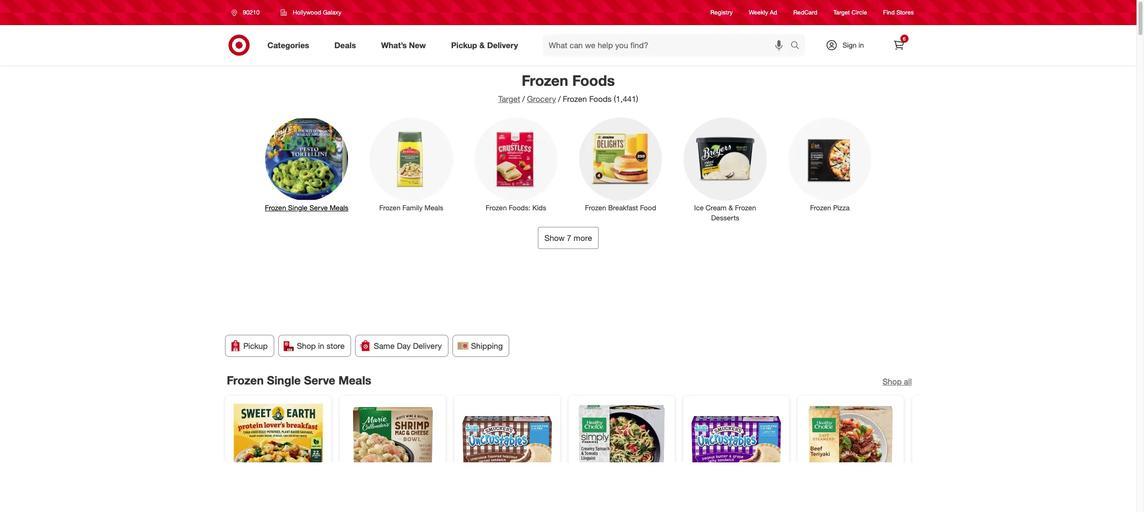 Task type: vqa. For each thing, say whether or not it's contained in the screenshot.
topmost Pickup
yes



Task type: locate. For each thing, give the bounding box(es) containing it.
pickup inside button
[[243, 341, 268, 351]]

stores
[[897, 9, 914, 16]]

meals
[[330, 203, 349, 212], [425, 203, 444, 212], [339, 373, 372, 387]]

1 horizontal spatial in
[[859, 41, 865, 49]]

1 vertical spatial in
[[318, 341, 325, 351]]

& inside 'ice cream & frozen desserts'
[[729, 203, 733, 212]]

pizza
[[834, 203, 850, 212]]

frozen
[[522, 71, 569, 89], [563, 94, 587, 104], [265, 203, 286, 212], [380, 203, 401, 212], [486, 203, 507, 212], [585, 203, 607, 212], [735, 203, 757, 212], [811, 203, 832, 212], [227, 373, 264, 387]]

delivery inside button
[[413, 341, 442, 351]]

in
[[859, 41, 865, 49], [318, 341, 325, 351]]

delivery for pickup & delivery
[[487, 40, 518, 50]]

show 7 more button
[[538, 227, 599, 249]]

what's new link
[[373, 34, 439, 56]]

target circle link
[[834, 8, 868, 17]]

&
[[480, 40, 485, 50], [729, 203, 733, 212]]

show 7 more
[[545, 233, 592, 243]]

in inside the shop in store button
[[318, 341, 325, 351]]

in right sign
[[859, 41, 865, 49]]

1 vertical spatial foods
[[590, 94, 612, 104]]

1 horizontal spatial shop
[[883, 377, 902, 387]]

circle
[[852, 9, 868, 16]]

pickup & delivery link
[[443, 34, 531, 56]]

ice
[[695, 203, 704, 212]]

1 vertical spatial frozen single serve meals
[[227, 373, 372, 387]]

0 horizontal spatial shop
[[297, 341, 316, 351]]

1 horizontal spatial delivery
[[487, 40, 518, 50]]

shop all
[[883, 377, 912, 387]]

deals
[[335, 40, 356, 50]]

healthy choice simply steamers frozen creamy spinach and tomato linguini - 9oz image
[[577, 404, 667, 494], [577, 404, 667, 494]]

show
[[545, 233, 565, 243]]

frozen foods: kids link
[[468, 116, 565, 213]]

target inside frozen foods target / grocery / frozen foods (1,441)
[[499, 94, 521, 104]]

pickup
[[451, 40, 477, 50], [243, 341, 268, 351]]

target link
[[499, 94, 521, 104]]

frozen foods target / grocery / frozen foods (1,441)
[[499, 71, 639, 104]]

1 horizontal spatial /
[[558, 94, 561, 104]]

same
[[374, 341, 395, 351]]

shop
[[297, 341, 316, 351], [883, 377, 902, 387]]

delivery
[[487, 40, 518, 50], [413, 341, 442, 351]]

1 vertical spatial pickup
[[243, 341, 268, 351]]

find stores
[[884, 9, 914, 16]]

0 vertical spatial pickup
[[451, 40, 477, 50]]

registry
[[711, 9, 733, 16]]

0 vertical spatial in
[[859, 41, 865, 49]]

search
[[786, 41, 810, 51]]

pickup & delivery
[[451, 40, 518, 50]]

weekly ad link
[[749, 8, 778, 17]]

in inside 'sign in' 'link'
[[859, 41, 865, 49]]

sweet earth frozen protein lover's breakfast bowl - 7.5oz image
[[233, 404, 323, 494], [233, 404, 323, 494]]

marie callender's frozen shrimp mac & cheese bowl - 10.5oz image
[[348, 404, 437, 494], [348, 404, 437, 494]]

in for sign
[[859, 41, 865, 49]]

cream
[[706, 203, 727, 212]]

0 horizontal spatial pickup
[[243, 341, 268, 351]]

/ right grocery link
[[558, 94, 561, 104]]

new
[[409, 40, 426, 50]]

0 horizontal spatial /
[[523, 94, 525, 104]]

grocery
[[527, 94, 556, 104]]

smucker's uncrustables frozen chocolate flavored hazelnut spread sandwich image
[[463, 404, 552, 494], [463, 404, 552, 494]]

registry link
[[711, 8, 733, 17]]

0 horizontal spatial target
[[499, 94, 521, 104]]

target
[[834, 9, 850, 16], [499, 94, 521, 104]]

redcard link
[[794, 8, 818, 17]]

frozen breakfast food link
[[573, 116, 669, 213]]

0 horizontal spatial &
[[480, 40, 485, 50]]

kids
[[533, 203, 547, 212]]

frozen single serve meals
[[265, 203, 349, 212], [227, 373, 372, 387]]

ice cream & frozen desserts link
[[677, 116, 774, 223]]

0 vertical spatial frozen single serve meals
[[265, 203, 349, 212]]

1 vertical spatial delivery
[[413, 341, 442, 351]]

hollywood
[[293, 9, 321, 16]]

1 horizontal spatial pickup
[[451, 40, 477, 50]]

frozen family meals link
[[363, 116, 460, 213]]

same day delivery button
[[355, 335, 449, 357]]

0 vertical spatial shop
[[297, 341, 316, 351]]

0 vertical spatial delivery
[[487, 40, 518, 50]]

1 vertical spatial shop
[[883, 377, 902, 387]]

hollywood galaxy
[[293, 9, 342, 16]]

redcard
[[794, 9, 818, 16]]

0 horizontal spatial delivery
[[413, 341, 442, 351]]

serve
[[310, 203, 328, 212], [304, 373, 336, 387]]

shop inside button
[[297, 341, 316, 351]]

/
[[523, 94, 525, 104], [558, 94, 561, 104]]

single
[[288, 203, 308, 212], [267, 373, 301, 387]]

1 vertical spatial single
[[267, 373, 301, 387]]

foods up the (1,441)
[[573, 71, 615, 89]]

search button
[[786, 34, 810, 58]]

breakfast
[[609, 203, 638, 212]]

target circle
[[834, 9, 868, 16]]

/ right target "link"
[[523, 94, 525, 104]]

find
[[884, 9, 895, 16]]

What can we help you find? suggestions appear below search field
[[543, 34, 793, 56]]

delivery for same day delivery
[[413, 341, 442, 351]]

smucker's uncrustables frozen peanut butter & grape jelly sandwich image
[[692, 404, 781, 494], [692, 404, 781, 494]]

1 vertical spatial target
[[499, 94, 521, 104]]

desserts
[[712, 213, 740, 222]]

1 horizontal spatial &
[[729, 203, 733, 212]]

foods:
[[509, 203, 531, 212]]

1 vertical spatial &
[[729, 203, 733, 212]]

foods left the (1,441)
[[590, 94, 612, 104]]

in left store
[[318, 341, 325, 351]]

0 vertical spatial &
[[480, 40, 485, 50]]

day
[[397, 341, 411, 351]]

0 horizontal spatial in
[[318, 341, 325, 351]]

target left grocery
[[499, 94, 521, 104]]

healthy choice café steamers frozen beef teriyaki - 9.5oz image
[[806, 404, 896, 494], [806, 404, 896, 494]]

frozen pizza link
[[782, 116, 879, 213]]

categories link
[[259, 34, 322, 56]]

0 vertical spatial foods
[[573, 71, 615, 89]]

target left circle
[[834, 9, 850, 16]]

shop left the all on the bottom
[[883, 377, 902, 387]]

0 vertical spatial target
[[834, 9, 850, 16]]

shop left store
[[297, 341, 316, 351]]

shop all link
[[883, 376, 912, 388]]

foods
[[573, 71, 615, 89], [590, 94, 612, 104]]



Task type: describe. For each thing, give the bounding box(es) containing it.
90210
[[243, 9, 260, 16]]

1 horizontal spatial target
[[834, 9, 850, 16]]

frozen single serve meals inside 'frozen single serve meals' link
[[265, 203, 349, 212]]

frozen inside 'ice cream & frozen desserts'
[[735, 203, 757, 212]]

all
[[904, 377, 912, 387]]

6 link
[[888, 34, 910, 56]]

weekly ad
[[749, 9, 778, 16]]

1 / from the left
[[523, 94, 525, 104]]

frozen pizza
[[811, 203, 850, 212]]

6
[[903, 36, 906, 42]]

0 vertical spatial single
[[288, 203, 308, 212]]

shop in store
[[297, 341, 345, 351]]

frozen foods: kids
[[486, 203, 547, 212]]

grocery link
[[527, 94, 556, 104]]

shipping
[[471, 341, 503, 351]]

pickup for pickup
[[243, 341, 268, 351]]

shop for shop in store
[[297, 341, 316, 351]]

ice cream & frozen desserts
[[695, 203, 757, 222]]

more
[[574, 233, 592, 243]]

ad
[[770, 9, 778, 16]]

in for shop
[[318, 341, 325, 351]]

same day delivery
[[374, 341, 442, 351]]

0 vertical spatial serve
[[310, 203, 328, 212]]

categories
[[268, 40, 309, 50]]

what's
[[381, 40, 407, 50]]

sign in link
[[817, 34, 880, 56]]

weekly
[[749, 9, 769, 16]]

deals link
[[326, 34, 369, 56]]

7
[[567, 233, 572, 243]]

family
[[403, 203, 423, 212]]

pickup button
[[225, 335, 274, 357]]

store
[[327, 341, 345, 351]]

frozen family meals
[[380, 203, 444, 212]]

shop for shop all
[[883, 377, 902, 387]]

what's new
[[381, 40, 426, 50]]

(1,441)
[[614, 94, 639, 104]]

hollywood galaxy button
[[274, 4, 348, 22]]

frozen breakfast food
[[585, 203, 657, 212]]

shop in store button
[[278, 335, 351, 357]]

1 vertical spatial serve
[[304, 373, 336, 387]]

90210 button
[[225, 4, 270, 22]]

galaxy
[[323, 9, 342, 16]]

frozen single serve meals link
[[259, 116, 355, 213]]

sign in
[[843, 41, 865, 49]]

pickup for pickup & delivery
[[451, 40, 477, 50]]

sign
[[843, 41, 857, 49]]

2 / from the left
[[558, 94, 561, 104]]

food
[[640, 203, 657, 212]]

find stores link
[[884, 8, 914, 17]]

shipping button
[[453, 335, 510, 357]]



